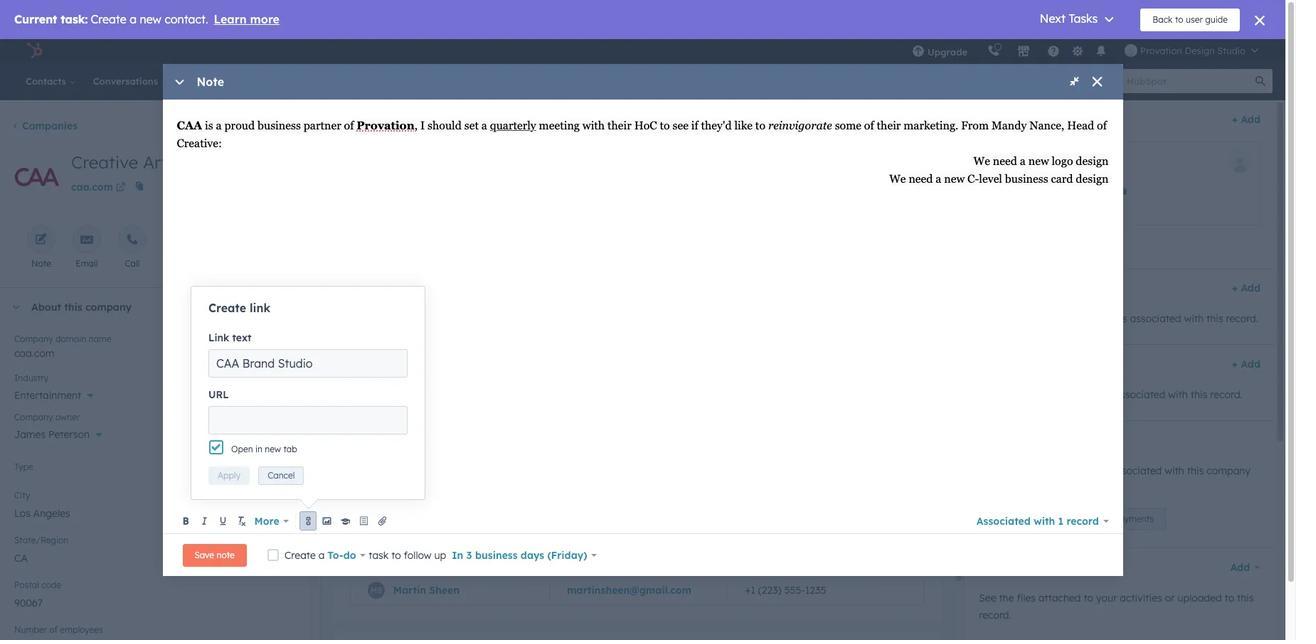 Task type: describe. For each thing, give the bounding box(es) containing it.
caa.com inside "link"
[[71, 181, 113, 194]]

to left see
[[660, 119, 670, 132]]

task
[[369, 549, 389, 562]]

cancel
[[268, 471, 295, 481]]

1 horizontal spatial up
[[1102, 514, 1112, 525]]

logo
[[1052, 154, 1074, 168]]

do
[[344, 549, 356, 562]]

creative:
[[177, 137, 222, 150]]

(223)
[[759, 584, 782, 597]]

associated for payments
[[1111, 465, 1163, 478]]

type
[[14, 462, 33, 473]]

we need a new logo design we need a new c-level business card design
[[890, 154, 1109, 186]]

caa.com link
[[71, 176, 128, 197]]

contacts (1)
[[997, 113, 1057, 126]]

0 horizontal spatial martin
[[393, 584, 426, 597]]

about this company
[[31, 301, 132, 314]]

the for files
[[1000, 592, 1015, 605]]

Postal code text field
[[14, 589, 296, 617]]

note image
[[35, 233, 48, 247]]

1 link opens in a new window image from the top
[[116, 180, 126, 197]]

marketplaces button
[[1009, 39, 1039, 62]]

contacts
[[997, 113, 1041, 126]]

a left to-
[[319, 549, 325, 562]]

martinsheen@gmail.com for bottommost martinsheen@gmail.com link
[[568, 584, 692, 597]]

entertainment
[[14, 389, 81, 402]]

this for track the revenue opportunities associated with this record.
[[1207, 312, 1224, 325]]

postal
[[14, 580, 39, 591]]

state/region
[[14, 535, 68, 546]]

1 horizontal spatial martin sheen link
[[989, 150, 1055, 163]]

activities
[[1121, 592, 1163, 605]]

open
[[231, 444, 253, 455]]

like
[[735, 119, 753, 132]]

1 horizontal spatial need
[[994, 154, 1018, 168]]

1235
[[806, 584, 827, 597]]

tab
[[284, 444, 297, 455]]

actor
[[989, 169, 1010, 179]]

0 horizontal spatial email
[[76, 258, 98, 269]]

1 horizontal spatial payments
[[1115, 514, 1155, 525]]

Number of employees text field
[[14, 634, 296, 641]]

1 vertical spatial new
[[945, 172, 965, 186]]

1 horizontal spatial note
[[197, 75, 224, 89]]

name
[[89, 334, 111, 345]]

overview link
[[334, 112, 420, 147]]

to right 'task'
[[392, 549, 401, 562]]

business inside we need a new logo design we need a new c-level business card design
[[1006, 172, 1049, 186]]

calling icon image
[[988, 45, 1001, 58]]

meeting
[[539, 119, 580, 132]]

+ for track the revenue opportunities associated with this record.
[[1233, 282, 1239, 295]]

communications
[[392, 291, 487, 305]]

(1)
[[1044, 113, 1057, 126]]

create for create link
[[209, 301, 246, 315]]

email image
[[80, 233, 93, 247]]

associated for requests
[[1115, 389, 1166, 401]]

attached
[[1039, 592, 1082, 605]]

1 horizontal spatial email
[[563, 555, 591, 566]]

company inside collect and track payments associated with this company using hubspot payments.
[[1208, 465, 1251, 478]]

1 + from the top
[[1233, 113, 1239, 126]]

provation design studio
[[1141, 45, 1246, 56]]

and
[[1014, 465, 1032, 478]]

recent
[[350, 291, 389, 305]]

city
[[14, 490, 30, 501]]

upgrade image
[[913, 46, 925, 58]]

1 horizontal spatial we
[[974, 154, 991, 168]]

your
[[1097, 592, 1118, 605]]

record. for track the customer requests associated with this record.
[[1211, 389, 1243, 401]]

State/Region text field
[[14, 544, 296, 572]]

head
[[1068, 119, 1095, 132]]

uploaded
[[1178, 592, 1223, 605]]

hubspot link
[[17, 42, 53, 59]]

1 vertical spatial sheen
[[429, 584, 460, 597]]

search button
[[1249, 69, 1273, 93]]

creative
[[71, 152, 138, 173]]

555-
[[785, 584, 806, 597]]

overview
[[354, 123, 400, 136]]

company domain name caa.com
[[14, 334, 111, 360]]

c-
[[968, 172, 980, 186]]

1 design from the top
[[1077, 154, 1109, 168]]

1 + add button from the top
[[1233, 111, 1261, 128]]

james peterson image
[[1125, 44, 1138, 57]]

about
[[31, 301, 61, 314]]

provation inside 'popup button'
[[1141, 45, 1183, 56]]

companies
[[22, 120, 78, 132]]

a down mandy
[[1021, 154, 1026, 168]]

this for track the customer requests associated with this record.
[[1192, 389, 1208, 401]]

a right the set
[[482, 119, 487, 132]]

more
[[254, 515, 279, 528]]

help button
[[1042, 39, 1066, 62]]

set up payments
[[1086, 514, 1155, 525]]

of right partner at the top left of the page
[[344, 119, 354, 132]]

calling icon button
[[982, 41, 1007, 60]]

track for track the customer requests associated with this record.
[[980, 389, 1005, 401]]

link
[[209, 332, 229, 345]]

0 vertical spatial business
[[258, 119, 301, 132]]

0 horizontal spatial we
[[890, 172, 907, 186]]

url
[[209, 389, 229, 401]]

collect and track payments associated with this company using hubspot payments.
[[980, 465, 1251, 495]]

is
[[205, 119, 213, 132]]

peterson
[[48, 429, 90, 441]]

help image
[[1048, 46, 1061, 58]]

activities link
[[420, 112, 503, 147]]

collect
[[980, 465, 1011, 478]]

create date button
[[429, 489, 498, 507]]

in 3 business days (friday)
[[452, 549, 588, 562]]

quarterly
[[490, 119, 537, 132]]

some of their marketing. from mandy nance, head of creative:
[[177, 119, 1110, 150]]

a left the c-
[[936, 172, 942, 186]]

+ add for track the revenue opportunities associated with this record.
[[1233, 282, 1261, 295]]

i
[[421, 119, 425, 132]]

associated for opportunities
[[1131, 312, 1182, 325]]

(friday)
[[548, 549, 588, 562]]

revenue
[[1025, 312, 1062, 325]]

apply
[[218, 471, 241, 481]]

1 vertical spatial martinsheen@gmail.com link
[[568, 584, 692, 597]]

0 horizontal spatial need
[[909, 172, 934, 186]]

URL text field
[[209, 406, 408, 435]]

requests
[[1072, 389, 1112, 401]]

to right uploaded
[[1225, 592, 1235, 605]]

customer
[[1025, 389, 1069, 401]]

to-
[[328, 549, 344, 562]]

attachments
[[997, 562, 1060, 574]]

of right some
[[865, 119, 875, 132]]

text
[[232, 332, 252, 345]]

associated
[[977, 515, 1031, 528]]

code
[[41, 580, 61, 591]]

navigation containing overview
[[333, 112, 504, 147]]

set
[[465, 119, 479, 132]]

record
[[1067, 515, 1100, 528]]

design
[[1186, 45, 1216, 56]]

see
[[980, 592, 997, 605]]

1 their from the left
[[608, 119, 632, 132]]

cancel button
[[258, 467, 304, 486]]

company for company owner
[[14, 412, 53, 423]]

0 vertical spatial sheen
[[1025, 150, 1055, 163]]

menu containing provation design studio
[[903, 39, 1269, 62]]

track the revenue opportunities associated with this record.
[[980, 312, 1259, 325]]

number
[[14, 625, 47, 636]]

Search HubSpot search field
[[1086, 69, 1261, 93]]

with inside popup button
[[1034, 515, 1056, 528]]

+ add button for track the revenue opportunities associated with this record.
[[1233, 280, 1261, 297]]

1 horizontal spatial martinsheen@gmail.com link
[[989, 182, 1113, 199]]

employees
[[60, 625, 103, 636]]



Task type: vqa. For each thing, say whether or not it's contained in the screenshot.
Apply button
yes



Task type: locate. For each thing, give the bounding box(es) containing it.
add
[[1242, 113, 1261, 126], [1242, 282, 1261, 295], [1242, 358, 1261, 371], [1231, 562, 1251, 574]]

need
[[994, 154, 1018, 168], [909, 172, 934, 186]]

1 vertical spatial design
[[1077, 172, 1109, 186]]

1 horizontal spatial sheen
[[1025, 150, 1055, 163]]

minimize dialog image
[[174, 77, 185, 88]]

caret image left "about"
[[11, 306, 20, 309]]

1 vertical spatial + add
[[1233, 282, 1261, 295]]

caret image left mandy
[[977, 118, 985, 121]]

track left revenue
[[980, 312, 1005, 325]]

with for track the revenue opportunities associated with this record.
[[1185, 312, 1205, 325]]

0 horizontal spatial new
[[265, 444, 281, 455]]

martin sheen up 'actor'
[[989, 150, 1055, 163]]

track for track the revenue opportunities associated with this record.
[[980, 312, 1005, 325]]

0 vertical spatial martinsheen@gmail.com link
[[989, 182, 1113, 199]]

create left to-
[[285, 549, 316, 562]]

if
[[692, 119, 699, 132]]

contact owner
[[355, 492, 417, 503]]

0 horizontal spatial caa.com
[[14, 347, 54, 360]]

press to sort. image
[[532, 555, 537, 565]]

james peterson button
[[14, 421, 296, 444]]

1 horizontal spatial new
[[945, 172, 965, 186]]

1 vertical spatial track
[[980, 389, 1005, 401]]

owner
[[56, 412, 80, 423], [391, 492, 417, 503]]

1 vertical spatial email
[[563, 555, 591, 566]]

0 horizontal spatial create
[[209, 301, 246, 315]]

2 track from the top
[[980, 389, 1005, 401]]

record. for track the revenue opportunities associated with this record.
[[1227, 312, 1259, 325]]

caa
[[177, 119, 202, 132]]

0 vertical spatial martin sheen
[[989, 150, 1055, 163]]

1 vertical spatial payments
[[1115, 514, 1155, 525]]

name
[[364, 555, 389, 566]]

0 vertical spatial new
[[1029, 154, 1050, 168]]

owner inside the contact owner popup button
[[391, 492, 417, 503]]

2 company from the top
[[14, 412, 53, 423]]

provation left 'i'
[[357, 119, 415, 132]]

create for create date
[[434, 492, 463, 503]]

martin sheen link
[[989, 150, 1055, 163], [393, 584, 460, 597]]

new left the c-
[[945, 172, 965, 186]]

2 horizontal spatial business
[[1006, 172, 1049, 186]]

company
[[85, 301, 132, 314], [1208, 465, 1251, 478]]

settings image
[[1072, 45, 1085, 58]]

up
[[1102, 514, 1112, 525], [434, 549, 446, 562]]

0 horizontal spatial provation
[[357, 119, 415, 132]]

sheen down nance,
[[1025, 150, 1055, 163]]

in 3 business days (friday) button
[[452, 547, 597, 564]]

should
[[428, 119, 462, 132]]

0 vertical spatial up
[[1102, 514, 1112, 525]]

1 vertical spatial create
[[434, 492, 463, 503]]

martinsheen@gmail.com for right martinsheen@gmail.com link
[[989, 184, 1113, 197]]

1 horizontal spatial business
[[475, 549, 518, 562]]

caret image for about this company
[[11, 306, 20, 309]]

payments inside collect and track payments associated with this company using hubspot payments.
[[1062, 465, 1109, 478]]

associated right "requests"
[[1115, 389, 1166, 401]]

business
[[258, 119, 301, 132], [1006, 172, 1049, 186], [475, 549, 518, 562]]

2 vertical spatial + add button
[[1233, 356, 1261, 373]]

Link text text field
[[209, 350, 408, 378]]

+ for track the customer requests associated with this record.
[[1233, 358, 1239, 371]]

1 vertical spatial need
[[909, 172, 934, 186]]

caret image inside contacts (1) dropdown button
[[977, 118, 985, 121]]

the inside see the files attached to your activities or uploaded to this record.
[[1000, 592, 1015, 605]]

create for create a
[[285, 549, 316, 562]]

menu item
[[978, 39, 981, 62]]

need up 'actor'
[[994, 154, 1018, 168]]

0 horizontal spatial note
[[31, 258, 51, 269]]

track the customer requests associated with this record.
[[980, 389, 1243, 401]]

0 horizontal spatial business
[[258, 119, 301, 132]]

caret image for contacts (1)
[[977, 118, 985, 121]]

create inside popup button
[[434, 492, 463, 503]]

+ add button for track the customer requests associated with this record.
[[1233, 356, 1261, 373]]

associated right "opportunities"
[[1131, 312, 1182, 325]]

with inside collect and track payments associated with this company using hubspot payments.
[[1165, 465, 1185, 478]]

1 vertical spatial the
[[1008, 389, 1023, 401]]

1 + add from the top
[[1233, 113, 1261, 126]]

0 vertical spatial payments
[[1062, 465, 1109, 478]]

email down email icon
[[76, 258, 98, 269]]

owner for contact owner
[[391, 492, 417, 503]]

marketing.
[[904, 119, 959, 132]]

new right 'in'
[[265, 444, 281, 455]]

link opens in a new window image
[[116, 180, 126, 197], [116, 183, 126, 194]]

company inside the company domain name caa.com
[[14, 334, 53, 345]]

1 horizontal spatial their
[[877, 119, 901, 132]]

2 vertical spatial create
[[285, 549, 316, 562]]

follow
[[404, 549, 432, 562]]

1 vertical spatial martin sheen link
[[393, 584, 460, 597]]

the for customer
[[1008, 389, 1023, 401]]

1 company from the top
[[14, 334, 53, 345]]

martin sheen link down the follow
[[393, 584, 460, 597]]

with for collect and track payments associated with this company using hubspot payments.
[[1165, 465, 1185, 478]]

1
[[1059, 515, 1064, 528]]

the for revenue
[[1008, 312, 1023, 325]]

see the files attached to your activities or uploaded to this record.
[[980, 592, 1255, 622]]

close dialog image
[[1092, 77, 1104, 88]]

caret image inside 'about this company' dropdown button
[[11, 306, 20, 309]]

0 vertical spatial email
[[76, 258, 98, 269]]

0 vertical spatial the
[[1008, 312, 1023, 325]]

0 vertical spatial owner
[[56, 412, 80, 423]]

note right minimize dialog icon
[[197, 75, 224, 89]]

press to sort. element
[[532, 555, 537, 567]]

we down "marketing."
[[890, 172, 907, 186]]

call
[[125, 258, 140, 269]]

0 vertical spatial track
[[980, 312, 1005, 325]]

City text field
[[14, 499, 296, 527]]

2 their from the left
[[877, 119, 901, 132]]

0 vertical spatial need
[[994, 154, 1018, 168]]

owner for company owner
[[56, 412, 80, 423]]

0 vertical spatial caa.com
[[71, 181, 113, 194]]

0 vertical spatial associated
[[1131, 312, 1182, 325]]

2 vertical spatial record.
[[980, 609, 1012, 622]]

caa.com
[[71, 181, 113, 194], [14, 347, 54, 360]]

apply button
[[209, 467, 250, 486]]

3 + add button from the top
[[1233, 356, 1261, 373]]

notifications button
[[1090, 39, 1114, 62]]

a
[[216, 119, 222, 132], [482, 119, 487, 132], [1021, 154, 1026, 168], [936, 172, 942, 186], [319, 549, 325, 562]]

date
[[465, 492, 486, 503]]

this for collect and track payments associated with this company using hubspot payments.
[[1188, 465, 1205, 478]]

save note button
[[183, 544, 247, 567]]

we up the c-
[[974, 154, 991, 168]]

their left the hoc
[[608, 119, 632, 132]]

martin
[[989, 150, 1022, 163], [393, 584, 426, 597]]

note
[[217, 550, 235, 561]]

2 vertical spatial new
[[265, 444, 281, 455]]

james
[[14, 429, 46, 441]]

this inside see the files attached to your activities or uploaded to this record.
[[1238, 592, 1255, 605]]

0 vertical spatial company
[[14, 334, 53, 345]]

1 horizontal spatial martin
[[989, 150, 1022, 163]]

0 horizontal spatial owner
[[56, 412, 80, 423]]

to right like
[[756, 119, 766, 132]]

mandy
[[992, 119, 1027, 132]]

in
[[452, 549, 464, 562]]

marketplaces image
[[1018, 46, 1031, 58]]

task
[[169, 258, 187, 269]]

2 design from the top
[[1077, 172, 1109, 186]]

this inside collect and track payments associated with this company using hubspot payments.
[[1188, 465, 1205, 478]]

track
[[1035, 465, 1059, 478]]

martin sheen link up 'actor'
[[989, 150, 1055, 163]]

caa.com up industry
[[14, 347, 54, 360]]

sheen
[[1025, 150, 1055, 163], [429, 584, 460, 597]]

menu
[[903, 39, 1269, 62]]

associated with 1 record button
[[977, 511, 1109, 531]]

see
[[673, 119, 689, 132]]

entertainment button
[[14, 382, 296, 405]]

3 + from the top
[[1233, 358, 1239, 371]]

caa.com down creative
[[71, 181, 113, 194]]

actions button
[[234, 112, 299, 140]]

expand dialog image
[[1070, 77, 1081, 88]]

2 vertical spatial business
[[475, 549, 518, 562]]

1 horizontal spatial caret image
[[977, 118, 985, 121]]

1 track from the top
[[980, 312, 1005, 325]]

0 horizontal spatial payments
[[1062, 465, 1109, 478]]

0 vertical spatial create
[[209, 301, 246, 315]]

martin up 'actor'
[[989, 150, 1022, 163]]

1 horizontal spatial caa.com
[[71, 181, 113, 194]]

+ add button
[[1233, 111, 1261, 128], [1233, 280, 1261, 297], [1233, 356, 1261, 373]]

1 vertical spatial associated
[[1115, 389, 1166, 401]]

business left card
[[1006, 172, 1049, 186]]

of right "number"
[[49, 625, 58, 636]]

link
[[250, 301, 271, 315]]

design right card
[[1077, 172, 1109, 186]]

payments up payments.
[[1062, 465, 1109, 478]]

link text
[[209, 332, 252, 345]]

search image
[[1256, 76, 1266, 86]]

0 vertical spatial + add
[[1233, 113, 1261, 126]]

martin sheen
[[989, 150, 1055, 163], [393, 584, 460, 597]]

owner right contact
[[391, 492, 417, 503]]

1 vertical spatial company
[[1208, 465, 1251, 478]]

+ add for track the customer requests associated with this record.
[[1233, 358, 1261, 371]]

company for company domain name caa.com
[[14, 334, 53, 345]]

1 vertical spatial + add button
[[1233, 280, 1261, 297]]

0 vertical spatial we
[[974, 154, 991, 168]]

payments.
[[1052, 482, 1101, 495]]

contacts (1) button
[[965, 100, 1227, 139]]

payments right the set
[[1115, 514, 1155, 525]]

1 vertical spatial record.
[[1211, 389, 1243, 401]]

0 horizontal spatial martinsheen@gmail.com
[[568, 584, 692, 597]]

company inside dropdown button
[[85, 301, 132, 314]]

2 + add from the top
[[1233, 282, 1261, 295]]

martin sheen down the follow
[[393, 584, 460, 597]]

create up link text at the left bottom
[[209, 301, 246, 315]]

note down note icon
[[31, 258, 51, 269]]

contact
[[355, 492, 389, 503]]

company down "about"
[[14, 334, 53, 345]]

add inside popup button
[[1231, 562, 1251, 574]]

new
[[1029, 154, 1050, 168], [945, 172, 965, 186], [265, 444, 281, 455]]

2 + add button from the top
[[1233, 280, 1261, 297]]

activities
[[441, 123, 483, 136]]

+1
[[745, 584, 756, 597]]

1 horizontal spatial martin sheen
[[989, 150, 1055, 163]]

to left your
[[1084, 592, 1094, 605]]

note
[[197, 75, 224, 89], [31, 258, 51, 269]]

record. inside see the files attached to your activities or uploaded to this record.
[[980, 609, 1012, 622]]

record.
[[1227, 312, 1259, 325], [1211, 389, 1243, 401], [980, 609, 1012, 622]]

owner up peterson
[[56, 412, 80, 423]]

hoc
[[635, 119, 657, 132]]

2 vertical spatial the
[[1000, 592, 1015, 605]]

to
[[660, 119, 670, 132], [756, 119, 766, 132], [392, 549, 401, 562], [1084, 592, 1094, 605], [1225, 592, 1235, 605]]

1 vertical spatial caa.com
[[14, 347, 54, 360]]

the right the see
[[1000, 592, 1015, 605]]

2 link opens in a new window image from the top
[[116, 183, 126, 194]]

1 vertical spatial up
[[434, 549, 446, 562]]

proud
[[225, 119, 255, 132]]

to-do button
[[328, 547, 366, 564]]

1 vertical spatial martinsheen@gmail.com
[[568, 584, 692, 597]]

their
[[608, 119, 632, 132], [877, 119, 901, 132]]

0 vertical spatial record.
[[1227, 312, 1259, 325]]

of right head
[[1098, 119, 1108, 132]]

task to follow up
[[366, 549, 449, 562]]

files
[[1018, 592, 1036, 605]]

2 horizontal spatial create
[[434, 492, 463, 503]]

using
[[980, 482, 1005, 495]]

1 vertical spatial provation
[[357, 119, 415, 132]]

0 vertical spatial martin
[[989, 150, 1022, 163]]

navigation
[[333, 112, 504, 147]]

level
[[980, 172, 1003, 186]]

0 horizontal spatial company
[[85, 301, 132, 314]]

their inside the "some of their marketing. from mandy nance, head of creative:"
[[877, 119, 901, 132]]

2 horizontal spatial new
[[1029, 154, 1050, 168]]

1 horizontal spatial company
[[1208, 465, 1251, 478]]

0 vertical spatial + add button
[[1233, 111, 1261, 128]]

0 vertical spatial martin sheen link
[[989, 150, 1055, 163]]

track left customer
[[980, 389, 1005, 401]]

upgrade
[[928, 46, 968, 58]]

in
[[255, 444, 263, 455]]

1 vertical spatial business
[[1006, 172, 1049, 186]]

0 horizontal spatial sheen
[[429, 584, 460, 597]]

caret image
[[977, 118, 985, 121], [11, 306, 20, 309]]

a right is
[[216, 119, 222, 132]]

1 horizontal spatial martinsheen@gmail.com
[[989, 184, 1113, 197]]

industry
[[14, 373, 49, 384]]

2 + from the top
[[1233, 282, 1239, 295]]

2 vertical spatial + add
[[1233, 358, 1261, 371]]

,
[[415, 119, 418, 132]]

1 horizontal spatial provation
[[1141, 45, 1183, 56]]

business inside popup button
[[475, 549, 518, 562]]

new left "logo"
[[1029, 154, 1050, 168]]

1 vertical spatial owner
[[391, 492, 417, 503]]

the left customer
[[1008, 389, 1023, 401]]

hubspot image
[[26, 42, 43, 59]]

settings link
[[1069, 43, 1087, 58]]

up left in
[[434, 549, 446, 562]]

the left revenue
[[1008, 312, 1023, 325]]

track
[[980, 312, 1005, 325], [980, 389, 1005, 401]]

call image
[[126, 233, 139, 247]]

business right proud
[[258, 119, 301, 132]]

1 vertical spatial caret image
[[11, 306, 20, 309]]

their right some
[[877, 119, 901, 132]]

notifications image
[[1096, 46, 1108, 58]]

1 vertical spatial company
[[14, 412, 53, 423]]

postal code
[[14, 580, 61, 591]]

0 vertical spatial provation
[[1141, 45, 1183, 56]]

caa.com inside the company domain name caa.com
[[14, 347, 54, 360]]

business right 3
[[475, 549, 518, 562]]

0 vertical spatial company
[[85, 301, 132, 314]]

set up payments link
[[1074, 508, 1167, 531]]

save note
[[195, 550, 235, 561]]

3 + add from the top
[[1233, 358, 1261, 371]]

with for track the customer requests associated with this record.
[[1169, 389, 1189, 401]]

0 vertical spatial +
[[1233, 113, 1239, 126]]

this
[[64, 301, 82, 314], [1207, 312, 1224, 325], [1192, 389, 1208, 401], [1188, 465, 1205, 478], [1238, 592, 1255, 605]]

need left the c-
[[909, 172, 934, 186]]

partner
[[304, 119, 341, 132]]

they'd
[[702, 119, 732, 132]]

email right press to sort. element
[[563, 555, 591, 566]]

with
[[583, 119, 605, 132], [1185, 312, 1205, 325], [1169, 389, 1189, 401], [1165, 465, 1185, 478], [1034, 515, 1056, 528]]

create left the date
[[434, 492, 463, 503]]

associated inside collect and track payments associated with this company using hubspot payments.
[[1111, 465, 1163, 478]]

1 vertical spatial note
[[31, 258, 51, 269]]

sheen down in
[[429, 584, 460, 597]]

associated up 'set up payments'
[[1111, 465, 1163, 478]]

company up james
[[14, 412, 53, 423]]

this inside dropdown button
[[64, 301, 82, 314]]

0 horizontal spatial up
[[434, 549, 446, 562]]

1 vertical spatial martin sheen
[[393, 584, 460, 597]]

0 vertical spatial caret image
[[977, 118, 985, 121]]

1 vertical spatial we
[[890, 172, 907, 186]]

design right "logo"
[[1077, 154, 1109, 168]]

recent communications
[[350, 291, 487, 305]]

1 vertical spatial +
[[1233, 282, 1239, 295]]

up right the set
[[1102, 514, 1112, 525]]

0 vertical spatial note
[[197, 75, 224, 89]]

0 horizontal spatial caret image
[[11, 306, 20, 309]]

provation right "james peterson" image
[[1141, 45, 1183, 56]]

Search search field
[[354, 516, 527, 542]]

0 vertical spatial design
[[1077, 154, 1109, 168]]

martin down task to follow up
[[393, 584, 426, 597]]



